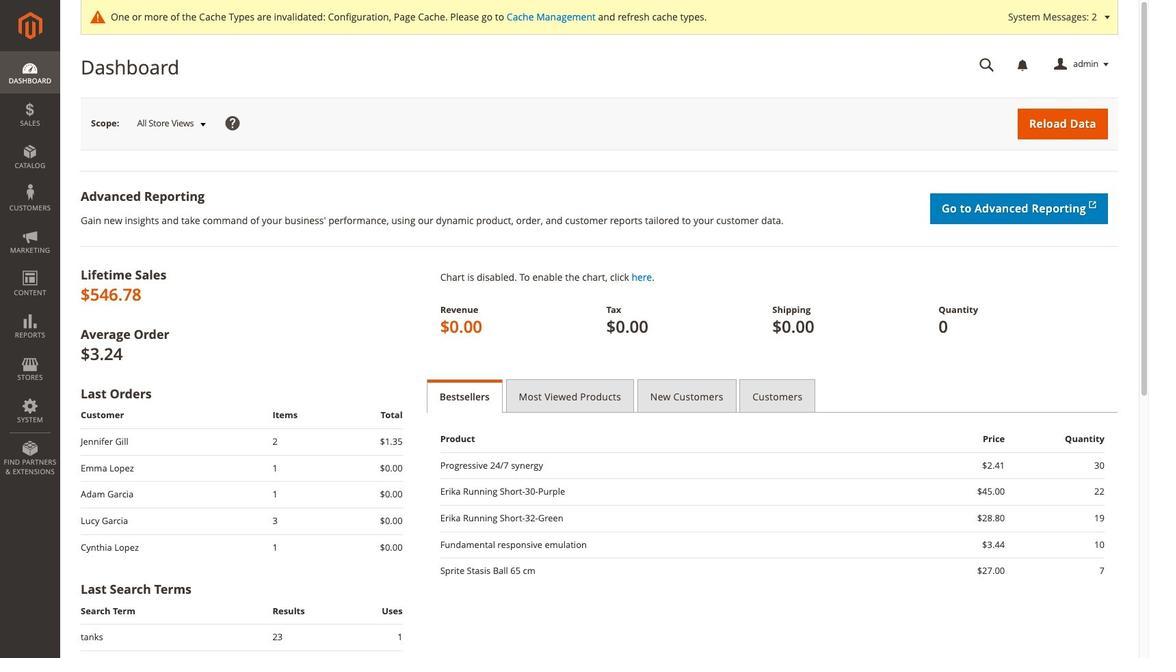 Task type: locate. For each thing, give the bounding box(es) containing it.
magento admin panel image
[[18, 12, 42, 40]]

None text field
[[970, 53, 1004, 77]]

menu bar
[[0, 51, 60, 484]]

tab list
[[427, 380, 1118, 413]]



